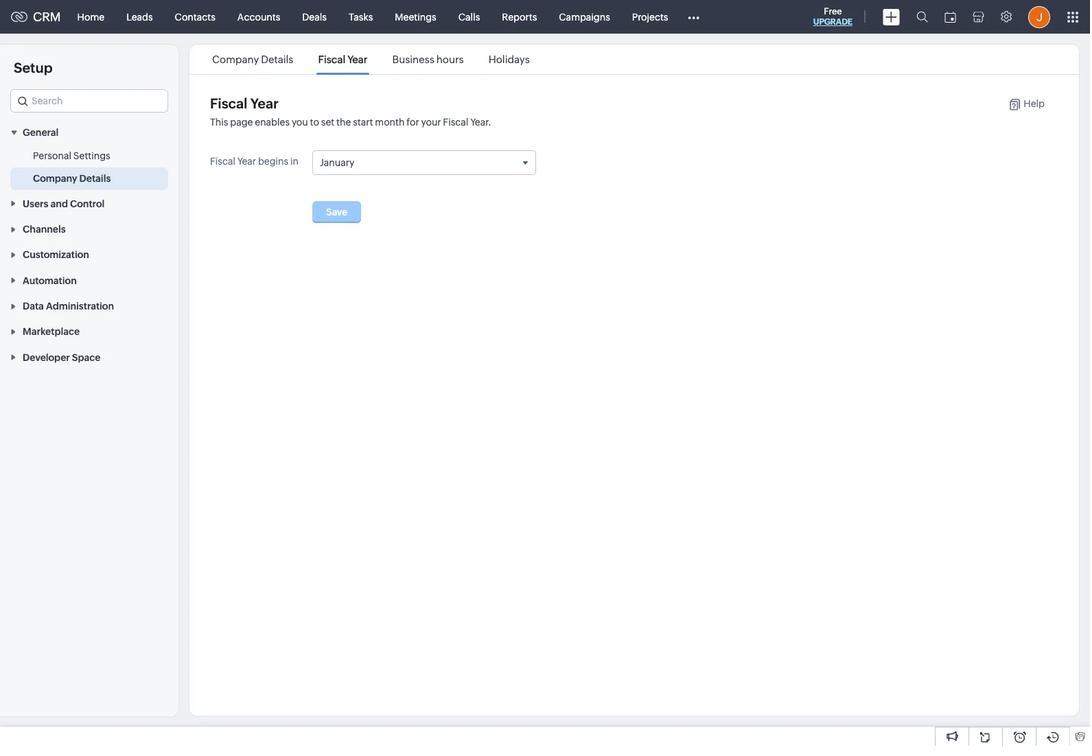 Task type: locate. For each thing, give the bounding box(es) containing it.
this
[[210, 117, 228, 128]]

year left begins
[[238, 156, 256, 167]]

holidays link
[[487, 54, 532, 65]]

crm
[[33, 10, 61, 24]]

fiscal year down tasks on the top of page
[[318, 54, 368, 65]]

leads link
[[115, 0, 164, 33]]

details down accounts link
[[261, 54, 294, 65]]

company details inside general region
[[33, 173, 111, 184]]

and
[[50, 198, 68, 209]]

fiscal down this
[[210, 156, 236, 167]]

channels button
[[0, 216, 179, 242]]

channels
[[23, 224, 66, 235]]

1 horizontal spatial company details
[[212, 54, 294, 65]]

company details down accounts
[[212, 54, 294, 65]]

1 horizontal spatial fiscal year
[[318, 54, 368, 65]]

projects link
[[621, 0, 680, 33]]

company
[[212, 54, 259, 65], [33, 173, 77, 184]]

profile element
[[1021, 0, 1059, 33]]

0 vertical spatial company details link
[[210, 54, 296, 65]]

1 horizontal spatial company
[[212, 54, 259, 65]]

1 vertical spatial year
[[251, 95, 279, 111]]

1 vertical spatial fiscal year
[[210, 95, 279, 111]]

year up 'enables'
[[251, 95, 279, 111]]

data administration button
[[0, 293, 179, 319]]

0 horizontal spatial details
[[79, 173, 111, 184]]

profile image
[[1029, 6, 1051, 28]]

company details link
[[210, 54, 296, 65], [33, 172, 111, 186]]

fiscal up this
[[210, 95, 248, 111]]

home
[[77, 11, 104, 22]]

personal
[[33, 151, 71, 162]]

fiscal year begins in
[[210, 156, 299, 167]]

1 vertical spatial company details link
[[33, 172, 111, 186]]

projects
[[632, 11, 669, 22]]

company details
[[212, 54, 294, 65], [33, 173, 111, 184]]

fiscal year
[[318, 54, 368, 65], [210, 95, 279, 111]]

customization
[[23, 250, 89, 261]]

0 vertical spatial fiscal year
[[318, 54, 368, 65]]

fiscal year up page
[[210, 95, 279, 111]]

marketplace button
[[0, 319, 179, 344]]

your
[[421, 117, 441, 128]]

details down settings
[[79, 173, 111, 184]]

fiscal
[[318, 54, 346, 65], [210, 95, 248, 111], [443, 117, 469, 128], [210, 156, 236, 167]]

data
[[23, 301, 44, 312]]

company down accounts
[[212, 54, 259, 65]]

create menu image
[[883, 9, 900, 25]]

developer space
[[23, 352, 101, 363]]

month
[[375, 117, 405, 128]]

company down personal
[[33, 173, 77, 184]]

users and control button
[[0, 190, 179, 216]]

0 horizontal spatial company details
[[33, 173, 111, 184]]

year
[[348, 54, 368, 65], [251, 95, 279, 111], [238, 156, 256, 167]]

list
[[200, 45, 542, 74]]

1 horizontal spatial company details link
[[210, 54, 296, 65]]

for
[[407, 117, 419, 128]]

help link
[[995, 98, 1045, 111]]

automation
[[23, 275, 77, 286]]

control
[[70, 198, 105, 209]]

year down tasks on the top of page
[[348, 54, 368, 65]]

year.
[[471, 117, 492, 128]]

data administration
[[23, 301, 114, 312]]

company details link down personal settings
[[33, 172, 111, 186]]

1 vertical spatial company details
[[33, 173, 111, 184]]

leads
[[126, 11, 153, 22]]

company details link down accounts
[[210, 54, 296, 65]]

1 vertical spatial company
[[33, 173, 77, 184]]

enables
[[255, 117, 290, 128]]

company details down personal settings
[[33, 173, 111, 184]]

0 horizontal spatial company
[[33, 173, 77, 184]]

1 vertical spatial details
[[79, 173, 111, 184]]

0 vertical spatial company details
[[212, 54, 294, 65]]

list containing company details
[[200, 45, 542, 74]]

holidays
[[489, 54, 530, 65]]

home link
[[66, 0, 115, 33]]

0 horizontal spatial company details link
[[33, 172, 111, 186]]

contacts link
[[164, 0, 227, 33]]

None field
[[10, 89, 168, 113]]

hours
[[437, 54, 464, 65]]

details
[[261, 54, 294, 65], [79, 173, 111, 184]]

company inside general region
[[33, 173, 77, 184]]

1 horizontal spatial details
[[261, 54, 294, 65]]

Search text field
[[11, 90, 168, 112]]

start
[[353, 117, 373, 128]]



Task type: describe. For each thing, give the bounding box(es) containing it.
customization button
[[0, 242, 179, 267]]

general
[[23, 127, 59, 138]]

you
[[292, 117, 308, 128]]

0 horizontal spatial fiscal year
[[210, 95, 279, 111]]

help
[[1024, 98, 1045, 109]]

fiscal year link
[[316, 54, 370, 65]]

calendar image
[[945, 11, 957, 22]]

in
[[290, 156, 299, 167]]

business
[[392, 54, 435, 65]]

personal settings link
[[33, 149, 110, 163]]

contacts
[[175, 11, 216, 22]]

fiscal down deals link
[[318, 54, 346, 65]]

reports
[[502, 11, 537, 22]]

general region
[[0, 145, 179, 190]]

marketplace
[[23, 326, 80, 337]]

free upgrade
[[814, 6, 853, 27]]

tasks link
[[338, 0, 384, 33]]

accounts link
[[227, 0, 291, 33]]

Other Modules field
[[680, 6, 709, 28]]

to
[[310, 117, 319, 128]]

upgrade
[[814, 17, 853, 27]]

calls
[[459, 11, 480, 22]]

developer
[[23, 352, 70, 363]]

free
[[824, 6, 842, 16]]

details inside general region
[[79, 173, 111, 184]]

company details link inside general region
[[33, 172, 111, 186]]

space
[[72, 352, 101, 363]]

the
[[337, 117, 351, 128]]

january
[[320, 157, 355, 168]]

search image
[[917, 11, 929, 23]]

meetings link
[[384, 0, 448, 33]]

developer space button
[[0, 344, 179, 370]]

business hours link
[[390, 54, 466, 65]]

deals
[[302, 11, 327, 22]]

0 vertical spatial details
[[261, 54, 294, 65]]

search element
[[909, 0, 937, 34]]

create menu element
[[875, 0, 909, 33]]

reports link
[[491, 0, 548, 33]]

this page enables you to set the start month for your fiscal year.
[[210, 117, 492, 128]]

page
[[230, 117, 253, 128]]

users
[[23, 198, 48, 209]]

personal settings
[[33, 151, 110, 162]]

January field
[[313, 151, 536, 175]]

settings
[[73, 151, 110, 162]]

tasks
[[349, 11, 373, 22]]

2 vertical spatial year
[[238, 156, 256, 167]]

fiscal right your
[[443, 117, 469, 128]]

crm link
[[11, 10, 61, 24]]

accounts
[[238, 11, 280, 22]]

business hours
[[392, 54, 464, 65]]

general button
[[0, 119, 179, 145]]

campaigns
[[559, 11, 610, 22]]

users and control
[[23, 198, 105, 209]]

set
[[321, 117, 335, 128]]

0 vertical spatial year
[[348, 54, 368, 65]]

setup
[[14, 60, 53, 76]]

administration
[[46, 301, 114, 312]]

calls link
[[448, 0, 491, 33]]

automation button
[[0, 267, 179, 293]]

deals link
[[291, 0, 338, 33]]

begins
[[258, 156, 289, 167]]

0 vertical spatial company
[[212, 54, 259, 65]]

campaigns link
[[548, 0, 621, 33]]

meetings
[[395, 11, 437, 22]]



Task type: vqa. For each thing, say whether or not it's contained in the screenshot.
1 TURTLE
no



